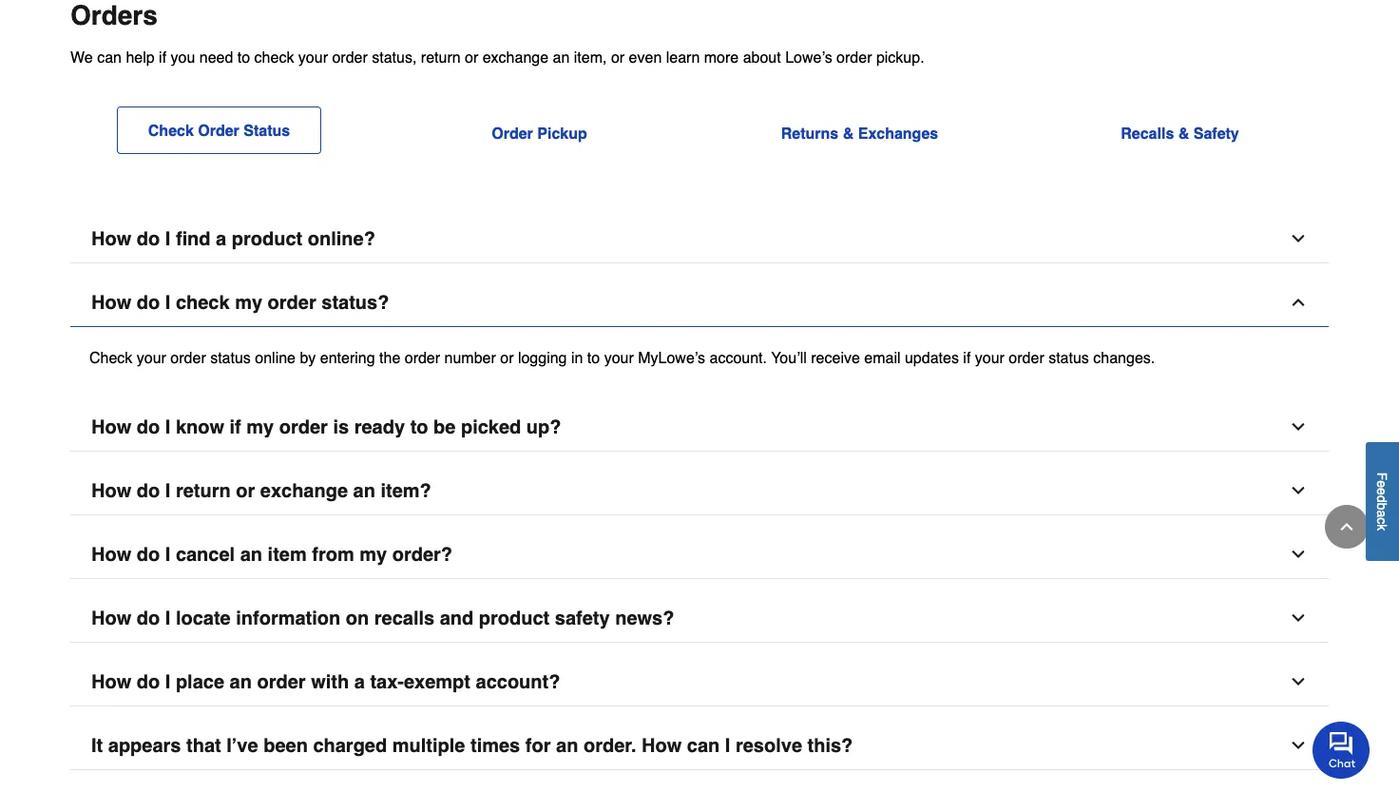 Task type: describe. For each thing, give the bounding box(es) containing it.
scroll to top element
[[1326, 505, 1369, 549]]

with
[[311, 671, 349, 693]]

how do i return or exchange an item?
[[91, 480, 432, 502]]

product inside button
[[479, 607, 550, 629]]

1 vertical spatial if
[[964, 349, 971, 366]]

we
[[70, 48, 93, 66]]

how do i return or exchange an item? button
[[70, 467, 1329, 515]]

is
[[333, 416, 349, 438]]

& for recalls
[[1179, 124, 1190, 142]]

more
[[704, 48, 739, 66]]

information
[[236, 607, 341, 629]]

you
[[171, 48, 195, 66]]

product inside 'button'
[[232, 228, 303, 250]]

exempt
[[404, 671, 471, 693]]

on
[[346, 607, 369, 629]]

check your order status online by entering the order number or logging in to your mylowe's account. you'll receive email updates if your order status changes.
[[89, 349, 1156, 366]]

order up by
[[268, 291, 316, 313]]

1 vertical spatial my
[[247, 416, 274, 438]]

1 status from the left
[[210, 349, 251, 366]]

recalls & safety
[[1121, 124, 1240, 142]]

do for locate
[[137, 607, 160, 629]]

need
[[200, 48, 233, 66]]

charged
[[313, 735, 387, 757]]

order right the
[[405, 349, 440, 366]]

2 vertical spatial my
[[360, 544, 387, 565]]

a inside 'button'
[[216, 228, 227, 250]]

learn
[[666, 48, 700, 66]]

account.
[[710, 349, 767, 366]]

changes.
[[1094, 349, 1156, 366]]

check order status link
[[117, 107, 322, 154]]

b
[[1376, 503, 1391, 510]]

how do i cancel an item from my order? button
[[70, 531, 1329, 579]]

i for locate
[[165, 607, 171, 629]]

chevron down image for can
[[1290, 736, 1309, 755]]

pickup.
[[877, 48, 925, 66]]

or left logging
[[500, 349, 514, 366]]

how for how do i place an order with a tax-exempt account?
[[91, 671, 131, 693]]

this?
[[808, 735, 853, 757]]

email
[[865, 349, 901, 366]]

an inside "button"
[[353, 480, 376, 502]]

about
[[743, 48, 781, 66]]

do for know
[[137, 416, 160, 438]]

order?
[[393, 544, 453, 565]]

how do i locate information on recalls and product safety news?
[[91, 607, 675, 629]]

1 horizontal spatial exchange
[[483, 48, 549, 66]]

order pickup link
[[492, 124, 587, 142]]

order left is
[[279, 416, 328, 438]]

times
[[471, 735, 520, 757]]

mylowe's
[[638, 349, 706, 366]]

find
[[176, 228, 211, 250]]

by
[[300, 349, 316, 366]]

status
[[244, 121, 290, 139]]

to inside how do i know if my order is ready to be picked up? button
[[410, 416, 428, 438]]

item?
[[381, 480, 432, 502]]

2 e from the top
[[1376, 488, 1391, 495]]

it
[[91, 735, 103, 757]]

recalls & safety link
[[1121, 124, 1240, 142]]

item
[[268, 544, 307, 565]]

how do i find a product online? button
[[70, 215, 1329, 263]]

receive
[[811, 349, 861, 366]]

1 e from the top
[[1376, 480, 1391, 488]]

how for how do i know if my order is ready to be picked up?
[[91, 416, 131, 438]]

orders
[[70, 0, 158, 30]]

an right place
[[230, 671, 252, 693]]

resolve
[[736, 735, 803, 757]]

picked
[[461, 416, 521, 438]]

entering
[[320, 349, 375, 366]]

do for find
[[137, 228, 160, 250]]

c
[[1376, 517, 1391, 524]]

do for cancel
[[137, 544, 160, 565]]

updates
[[905, 349, 959, 366]]

1 horizontal spatial order
[[492, 124, 533, 142]]

from
[[312, 544, 354, 565]]

it appears that i've been charged multiple times for an order. how can i resolve this?
[[91, 735, 853, 757]]

status,
[[372, 48, 417, 66]]

account?
[[476, 671, 561, 693]]

ready
[[354, 416, 405, 438]]

returns
[[782, 124, 839, 142]]

k
[[1376, 524, 1391, 531]]

f
[[1376, 472, 1391, 480]]

how do i know if my order is ready to be picked up?
[[91, 416, 562, 438]]

chevron down image for up?
[[1290, 417, 1309, 437]]

how for how do i find a product online?
[[91, 228, 131, 250]]

d
[[1376, 495, 1391, 503]]

check for check order status
[[148, 121, 194, 139]]

i've
[[227, 735, 258, 757]]

chevron down image inside "how do i find a product online?" 'button'
[[1290, 229, 1309, 248]]

f e e d b a c k button
[[1367, 442, 1400, 561]]

i for place
[[165, 671, 171, 693]]

or right item,
[[611, 48, 625, 66]]

appears
[[108, 735, 181, 757]]

order.
[[584, 735, 637, 757]]

how do i know if my order is ready to be picked up? button
[[70, 403, 1329, 452]]

item,
[[574, 48, 607, 66]]

0 horizontal spatial can
[[97, 48, 122, 66]]

how do i cancel an item from my order?
[[91, 544, 453, 565]]

and
[[440, 607, 474, 629]]

or right status,
[[465, 48, 479, 66]]

online?
[[308, 228, 376, 250]]

chat invite button image
[[1313, 721, 1371, 779]]

2 status from the left
[[1049, 349, 1090, 366]]

be
[[434, 416, 456, 438]]



Task type: locate. For each thing, give the bounding box(es) containing it.
we can help if you need to check your order status, return or exchange an item, or even learn more about lowe's order pickup.
[[70, 48, 925, 66]]

2 horizontal spatial a
[[1376, 510, 1391, 517]]

how for how do i locate information on recalls and product safety news?
[[91, 607, 131, 629]]

2 chevron down image from the top
[[1290, 481, 1309, 500]]

to right the need at top
[[238, 48, 250, 66]]

e
[[1376, 480, 1391, 488], [1376, 488, 1391, 495]]

order right lowe's
[[837, 48, 872, 66]]

status left 'changes.'
[[1049, 349, 1090, 366]]

to left be
[[410, 416, 428, 438]]

i for check
[[165, 291, 171, 313]]

it appears that i've been charged multiple times for an order. how can i resolve this? button
[[70, 722, 1329, 770]]

locate
[[176, 607, 231, 629]]

a up k
[[1376, 510, 1391, 517]]

up?
[[527, 416, 562, 438]]

lowe's
[[786, 48, 833, 66]]

i for cancel
[[165, 544, 171, 565]]

order pickup
[[492, 124, 587, 142]]

do inside "button"
[[137, 480, 160, 502]]

can down how do i place an order with a tax-exempt account? button
[[687, 735, 720, 757]]

an left item?
[[353, 480, 376, 502]]

0 vertical spatial chevron down image
[[1290, 417, 1309, 437]]

an right for
[[556, 735, 579, 757]]

online
[[255, 349, 296, 366]]

0 vertical spatial check
[[255, 48, 294, 66]]

6 do from the top
[[137, 607, 160, 629]]

0 vertical spatial exchange
[[483, 48, 549, 66]]

0 horizontal spatial &
[[843, 124, 854, 142]]

a inside "button"
[[1376, 510, 1391, 517]]

1 vertical spatial check
[[176, 291, 230, 313]]

how inside 'button'
[[91, 228, 131, 250]]

order left status,
[[332, 48, 368, 66]]

1 vertical spatial can
[[687, 735, 720, 757]]

1 horizontal spatial check
[[148, 121, 194, 139]]

1 horizontal spatial can
[[687, 735, 720, 757]]

1 vertical spatial exchange
[[260, 480, 348, 502]]

an
[[553, 48, 570, 66], [353, 480, 376, 502], [240, 544, 263, 565], [230, 671, 252, 693], [556, 735, 579, 757]]

0 vertical spatial check
[[148, 121, 194, 139]]

& right returns
[[843, 124, 854, 142]]

chevron down image inside how do i cancel an item from my order? button
[[1290, 545, 1309, 564]]

0 horizontal spatial status
[[210, 349, 251, 366]]

my up online
[[235, 291, 263, 313]]

status
[[210, 349, 251, 366], [1049, 349, 1090, 366]]

chevron down image
[[1290, 417, 1309, 437], [1290, 481, 1309, 500], [1290, 736, 1309, 755]]

i inside "button"
[[165, 480, 171, 502]]

e up b
[[1376, 488, 1391, 495]]

how do i check my order status?
[[91, 291, 389, 313]]

2 do from the top
[[137, 291, 160, 313]]

how for how do i return or exchange an item?
[[91, 480, 131, 502]]

0 horizontal spatial chevron up image
[[1290, 293, 1309, 312]]

a
[[216, 228, 227, 250], [1376, 510, 1391, 517], [354, 671, 365, 693]]

product
[[232, 228, 303, 250], [479, 607, 550, 629]]

or up how do i cancel an item from my order? at the left bottom of the page
[[236, 480, 255, 502]]

1 vertical spatial chevron down image
[[1290, 481, 1309, 500]]

to right in
[[588, 349, 600, 366]]

order left "status"
[[198, 121, 240, 139]]

f e e d b a c k
[[1376, 472, 1391, 531]]

1 vertical spatial chevron up image
[[1338, 517, 1357, 536]]

exchange up item
[[260, 480, 348, 502]]

&
[[843, 124, 854, 142], [1179, 124, 1190, 142]]

how for how do i check my order status?
[[91, 291, 131, 313]]

product right and
[[479, 607, 550, 629]]

1 horizontal spatial a
[[354, 671, 365, 693]]

exchanges
[[858, 124, 939, 142]]

chevron down image inside how do i know if my order is ready to be picked up? button
[[1290, 417, 1309, 437]]

0 horizontal spatial exchange
[[260, 480, 348, 502]]

2 chevron down image from the top
[[1290, 545, 1309, 564]]

0 vertical spatial return
[[421, 48, 461, 66]]

3 do from the top
[[137, 416, 160, 438]]

for
[[526, 735, 551, 757]]

in
[[572, 349, 583, 366]]

i for know
[[165, 416, 171, 438]]

1 horizontal spatial to
[[410, 416, 428, 438]]

chevron down image inside how do i place an order with a tax-exempt account? button
[[1290, 672, 1309, 691]]

pickup
[[538, 124, 587, 142]]

do for return
[[137, 480, 160, 502]]

1 horizontal spatial return
[[421, 48, 461, 66]]

1 & from the left
[[843, 124, 854, 142]]

chevron up image
[[1290, 293, 1309, 312], [1338, 517, 1357, 536]]

how do i find a product online?
[[91, 228, 376, 250]]

1 vertical spatial a
[[1376, 510, 1391, 517]]

i inside 'button'
[[165, 228, 171, 250]]

0 horizontal spatial if
[[159, 48, 167, 66]]

if inside button
[[230, 416, 241, 438]]

the
[[379, 349, 401, 366]]

order right updates
[[1009, 349, 1045, 366]]

a inside button
[[354, 671, 365, 693]]

check right the need at top
[[255, 48, 294, 66]]

an left item
[[240, 544, 263, 565]]

1 horizontal spatial check
[[255, 48, 294, 66]]

e up the "d"
[[1376, 480, 1391, 488]]

been
[[264, 735, 308, 757]]

0 horizontal spatial a
[[216, 228, 227, 250]]

can inside button
[[687, 735, 720, 757]]

recalls
[[374, 607, 435, 629]]

0 horizontal spatial to
[[238, 48, 250, 66]]

tax-
[[370, 671, 404, 693]]

status?
[[322, 291, 389, 313]]

if right updates
[[964, 349, 971, 366]]

order
[[332, 48, 368, 66], [837, 48, 872, 66], [268, 291, 316, 313], [171, 349, 206, 366], [405, 349, 440, 366], [1009, 349, 1045, 366], [279, 416, 328, 438], [257, 671, 306, 693]]

check down find
[[176, 291, 230, 313]]

1 do from the top
[[137, 228, 160, 250]]

an left item,
[[553, 48, 570, 66]]

know
[[176, 416, 224, 438]]

help
[[126, 48, 155, 66]]

safety
[[555, 607, 610, 629]]

how do i locate information on recalls and product safety news? button
[[70, 594, 1329, 643]]

exchange inside how do i return or exchange an item? "button"
[[260, 480, 348, 502]]

0 horizontal spatial return
[[176, 480, 231, 502]]

chevron down image for product
[[1290, 609, 1309, 628]]

a left tax-
[[354, 671, 365, 693]]

0 vertical spatial to
[[238, 48, 250, 66]]

chevron up image inside scroll to top element
[[1338, 517, 1357, 536]]

2 vertical spatial if
[[230, 416, 241, 438]]

return up the "cancel"
[[176, 480, 231, 502]]

even
[[629, 48, 662, 66]]

chevron down image inside how do i return or exchange an item? "button"
[[1290, 481, 1309, 500]]

how do i check my order status? button
[[70, 279, 1329, 327]]

0 vertical spatial a
[[216, 228, 227, 250]]

or inside "button"
[[236, 480, 255, 502]]

chevron down image for tax-
[[1290, 672, 1309, 691]]

how inside "button"
[[91, 480, 131, 502]]

i for find
[[165, 228, 171, 250]]

exchange
[[483, 48, 549, 66], [260, 480, 348, 502]]

0 horizontal spatial order
[[198, 121, 240, 139]]

2 vertical spatial to
[[410, 416, 428, 438]]

& left the safety
[[1179, 124, 1190, 142]]

a right find
[[216, 228, 227, 250]]

1 chevron down image from the top
[[1290, 417, 1309, 437]]

2 vertical spatial chevron down image
[[1290, 736, 1309, 755]]

2 vertical spatial a
[[354, 671, 365, 693]]

can right we
[[97, 48, 122, 66]]

check
[[148, 121, 194, 139], [89, 349, 133, 366]]

my
[[235, 291, 263, 313], [247, 416, 274, 438], [360, 544, 387, 565]]

safety
[[1194, 124, 1240, 142]]

if right the know
[[230, 416, 241, 438]]

0 vertical spatial my
[[235, 291, 263, 313]]

check order status
[[148, 121, 290, 139]]

recalls
[[1121, 124, 1175, 142]]

1 chevron down image from the top
[[1290, 229, 1309, 248]]

do inside 'button'
[[137, 228, 160, 250]]

how for how do i cancel an item from my order?
[[91, 544, 131, 565]]

chevron down image
[[1290, 229, 1309, 248], [1290, 545, 1309, 564], [1290, 609, 1309, 628], [1290, 672, 1309, 691]]

4 do from the top
[[137, 480, 160, 502]]

chevron up image inside how do i check my order status? button
[[1290, 293, 1309, 312]]

7 do from the top
[[137, 671, 160, 693]]

if
[[159, 48, 167, 66], [964, 349, 971, 366], [230, 416, 241, 438]]

order left pickup
[[492, 124, 533, 142]]

my right the know
[[247, 416, 274, 438]]

check for check your order status online by entering the order number or logging in to your mylowe's account. you'll receive email updates if your order status changes.
[[89, 349, 133, 366]]

order left with at the left of the page
[[257, 671, 306, 693]]

do
[[137, 228, 160, 250], [137, 291, 160, 313], [137, 416, 160, 438], [137, 480, 160, 502], [137, 544, 160, 565], [137, 607, 160, 629], [137, 671, 160, 693]]

cancel
[[176, 544, 235, 565]]

you'll
[[772, 349, 807, 366]]

1 vertical spatial product
[[479, 607, 550, 629]]

chevron down image for order?
[[1290, 545, 1309, 564]]

3 chevron down image from the top
[[1290, 736, 1309, 755]]

exchange left item,
[[483, 48, 549, 66]]

status left online
[[210, 349, 251, 366]]

1 vertical spatial return
[[176, 480, 231, 502]]

multiple
[[393, 735, 465, 757]]

0 vertical spatial product
[[232, 228, 303, 250]]

2 & from the left
[[1179, 124, 1190, 142]]

how do i place an order with a tax-exempt account? button
[[70, 658, 1329, 707]]

check inside check order status link
[[148, 121, 194, 139]]

2 horizontal spatial to
[[588, 349, 600, 366]]

1 horizontal spatial chevron up image
[[1338, 517, 1357, 536]]

can
[[97, 48, 122, 66], [687, 735, 720, 757]]

& for returns
[[843, 124, 854, 142]]

4 chevron down image from the top
[[1290, 672, 1309, 691]]

0 vertical spatial can
[[97, 48, 122, 66]]

1 horizontal spatial product
[[479, 607, 550, 629]]

check inside button
[[176, 291, 230, 313]]

if left you at the left
[[159, 48, 167, 66]]

return right status,
[[421, 48, 461, 66]]

1 horizontal spatial &
[[1179, 124, 1190, 142]]

place
[[176, 671, 224, 693]]

i for return
[[165, 480, 171, 502]]

how do i place an order with a tax-exempt account?
[[91, 671, 561, 693]]

do for check
[[137, 291, 160, 313]]

3 chevron down image from the top
[[1290, 609, 1309, 628]]

logging
[[518, 349, 567, 366]]

0 horizontal spatial check
[[89, 349, 133, 366]]

1 horizontal spatial if
[[230, 416, 241, 438]]

0 horizontal spatial product
[[232, 228, 303, 250]]

0 vertical spatial if
[[159, 48, 167, 66]]

return
[[421, 48, 461, 66], [176, 480, 231, 502]]

chevron down image inside it appears that i've been charged multiple times for an order. how can i resolve this? button
[[1290, 736, 1309, 755]]

1 horizontal spatial status
[[1049, 349, 1090, 366]]

how
[[91, 228, 131, 250], [91, 291, 131, 313], [91, 416, 131, 438], [91, 480, 131, 502], [91, 544, 131, 565], [91, 607, 131, 629], [91, 671, 131, 693], [642, 735, 682, 757]]

number
[[445, 349, 496, 366]]

5 do from the top
[[137, 544, 160, 565]]

0 vertical spatial chevron up image
[[1290, 293, 1309, 312]]

1 vertical spatial check
[[89, 349, 133, 366]]

0 horizontal spatial check
[[176, 291, 230, 313]]

chevron down image inside 'how do i locate information on recalls and product safety news?' button
[[1290, 609, 1309, 628]]

order up the know
[[171, 349, 206, 366]]

my right from
[[360, 544, 387, 565]]

returns & exchanges link
[[782, 124, 939, 142]]

2 horizontal spatial if
[[964, 349, 971, 366]]

news?
[[615, 607, 675, 629]]

your
[[298, 48, 328, 66], [137, 349, 166, 366], [604, 349, 634, 366], [976, 349, 1005, 366]]

order
[[198, 121, 240, 139], [492, 124, 533, 142]]

product up 'how do i check my order status?'
[[232, 228, 303, 250]]

return inside "button"
[[176, 480, 231, 502]]

that
[[186, 735, 221, 757]]

1 vertical spatial to
[[588, 349, 600, 366]]

do for place
[[137, 671, 160, 693]]



Task type: vqa. For each thing, say whether or not it's contained in the screenshot.
Smart Light Bulb Shapes to the top
no



